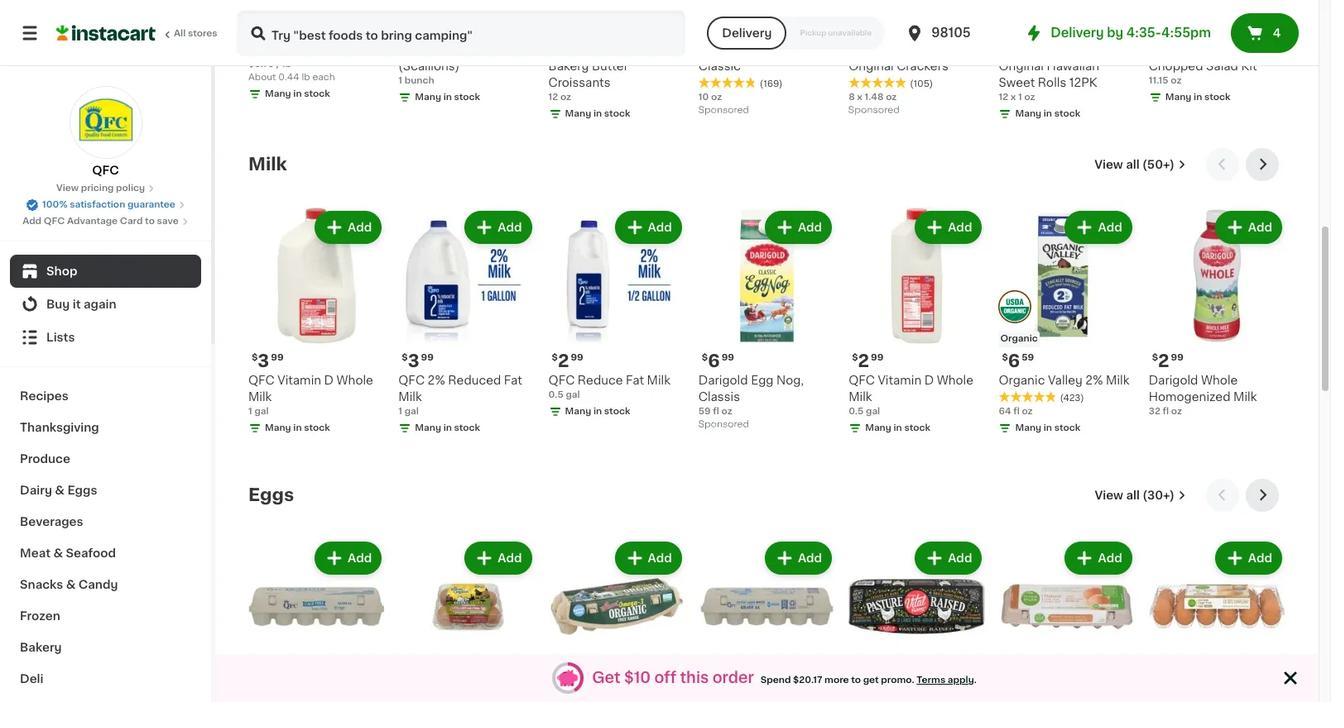 Task type: vqa. For each thing, say whether or not it's contained in the screenshot.
Value corresponding to second Value & Gift Sets LINK from the top
no



Task type: describe. For each thing, give the bounding box(es) containing it.
many for qfc vitamin d whole milk 1 gal
[[265, 424, 291, 433]]

view all (30+)
[[1095, 490, 1175, 502]]

1 horizontal spatial $ 6 99
[[702, 353, 734, 370]]

classic
[[698, 61, 741, 72]]

classis
[[698, 392, 740, 403]]

add qfc advantage card to save link
[[22, 215, 189, 228]]

thanksgiving link
[[10, 412, 201, 444]]

get
[[592, 671, 620, 686]]

0 vertical spatial organic
[[1000, 335, 1038, 344]]

fl for 2
[[1163, 407, 1169, 417]]

stock for king's hawaiian original hawaiian sweet rolls 12pk 12 x 1 oz
[[1054, 109, 1080, 119]]

seafood
[[66, 548, 116, 560]]

in for qfc reduce fat milk 0.5 gal
[[593, 407, 602, 417]]

(scallions)
[[398, 61, 459, 72]]

view all (50+) button
[[1088, 148, 1193, 181]]

sabra
[[698, 44, 732, 56]]

many for qfc vitamin d whole milk 0.5 gal
[[865, 424, 891, 433]]

buy it again
[[46, 299, 116, 310]]

again
[[84, 299, 116, 310]]

& for meat
[[53, 548, 63, 560]]

6 for organic valley 2% milk
[[1008, 353, 1020, 370]]

3 for vitamin
[[258, 353, 269, 370]]

nog,
[[776, 375, 804, 387]]

view all (50+)
[[1094, 159, 1175, 171]]

(50+)
[[1142, 159, 1175, 171]]

$ 3 99 for vitamin
[[252, 353, 284, 370]]

(423)
[[1060, 394, 1084, 403]]

qfc link
[[69, 86, 142, 179]]

$ 3 99 for 2%
[[402, 353, 434, 370]]

item carousel region containing milk
[[248, 148, 1285, 466]]

snacks & candy
[[20, 579, 118, 591]]

milk inside "qfc reduce fat milk 0.5 gal"
[[647, 375, 670, 387]]

by
[[1107, 26, 1123, 39]]

apply
[[948, 676, 974, 685]]

bakery inside schwartz brothers bakery butter croissants 12 oz
[[548, 61, 589, 72]]

all
[[174, 29, 186, 38]]

hummus,
[[735, 44, 790, 56]]

oz inside king's hawaiian original hawaiian sweet rolls 12pk 12 x 1 oz
[[1024, 93, 1035, 102]]

shop
[[46, 266, 77, 277]]

$ up homogenized
[[1152, 354, 1158, 363]]

12pk
[[1069, 77, 1097, 89]]

qfc reduce fat milk 0.5 gal
[[548, 375, 670, 400]]

to inside get $10 off this order spend $20.17 more to get promo. terms apply .
[[851, 676, 861, 685]]

$ up "qfc reduce fat milk 0.5 gal"
[[552, 354, 558, 363]]

pricing
[[81, 184, 114, 193]]

qfc vitamin d whole milk 0.5 gal
[[849, 375, 973, 417]]

12 inside schwartz brothers bakery butter croissants 12 oz
[[548, 93, 558, 102]]

stock for qfc vitamin d whole milk 1 gal
[[304, 424, 330, 433]]

1 inside green onions (scallions) 1 bunch
[[398, 76, 402, 85]]

ritz fresh stacks original crackers
[[849, 44, 949, 72]]

meat & seafood
[[20, 548, 116, 560]]

99 up "qfc vitamin d whole milk 0.5 gal"
[[871, 354, 883, 363]]

original inside king's hawaiian original hawaiian sweet rolls 12pk 12 x 1 oz
[[999, 61, 1044, 72]]

1 vertical spatial 8
[[858, 684, 870, 701]]

$ left order
[[702, 685, 708, 694]]

all stores
[[174, 29, 217, 38]]

d for 2
[[924, 375, 934, 387]]

stock for qfc vitamin d whole milk 0.5 gal
[[904, 424, 930, 433]]

many for qfc reduce fat milk 0.5 gal
[[565, 407, 591, 417]]

meat
[[20, 548, 51, 560]]

fresh
[[874, 44, 906, 56]]

0.5 inside "qfc reduce fat milk 0.5 gal"
[[548, 391, 563, 400]]

1 fl from the left
[[1013, 407, 1020, 417]]

in for qfc vitamin d whole milk 0.5 gal
[[894, 424, 902, 433]]

0
[[258, 22, 270, 39]]

1 vertical spatial $ 6 99
[[552, 684, 584, 701]]

each (est.)
[[291, 21, 362, 34]]

crackers
[[897, 61, 949, 72]]

64 fl oz
[[999, 407, 1033, 417]]

each inside banana $0.79 / lb about 0.44 lb each
[[312, 73, 335, 82]]

king's
[[999, 44, 1034, 56]]

view pricing policy link
[[56, 182, 155, 195]]

view for 6
[[1095, 490, 1123, 502]]

9
[[558, 22, 570, 39]]

order
[[712, 671, 754, 686]]

many in stock down 0.44
[[265, 90, 330, 99]]

fat inside qfc 2% reduced fat milk 1 gal
[[504, 375, 522, 387]]

many in stock for qfc 2% reduced fat milk 1 gal
[[415, 424, 480, 433]]

in for green onions (scallions) 1 bunch
[[443, 93, 452, 102]]

lists link
[[10, 321, 201, 354]]

$ inside $ 0 35
[[252, 23, 258, 32]]

$ inside $ 6 59
[[1002, 354, 1008, 363]]

1 vertical spatial organic
[[999, 375, 1045, 387]]

reduced
[[448, 375, 501, 387]]

qfc for qfc vitamin d whole milk 1 gal
[[248, 375, 275, 387]]

stock down (423)
[[1054, 424, 1080, 433]]

98105 button
[[905, 10, 1004, 56]]

in down 0.44
[[293, 90, 302, 99]]

bakery link
[[10, 632, 201, 664]]

0 horizontal spatial 6
[[558, 684, 570, 701]]

product group containing 8
[[849, 539, 985, 703]]

$ up ritz
[[852, 23, 858, 32]]

3 $ 2 99 from the left
[[1152, 353, 1184, 370]]

get $10 off this order spend $20.17 more to get promo. terms apply .
[[592, 671, 977, 686]]

99 up the classis
[[721, 354, 734, 363]]

buy
[[46, 299, 70, 310]]

4:55pm
[[1161, 26, 1211, 39]]

$ inside "$ 9 99"
[[552, 23, 558, 32]]

& for dairy
[[55, 485, 65, 497]]

$ 0 35
[[252, 22, 284, 39]]

kit
[[1241, 61, 1257, 72]]

all stores link
[[56, 10, 219, 56]]

$ inside $ 8 99
[[852, 685, 858, 694]]

$ up the classis
[[702, 354, 708, 363]]

oz right 64
[[1022, 407, 1033, 417]]

rolls
[[1038, 77, 1066, 89]]

3 for 2%
[[408, 353, 419, 370]]

satisfaction
[[70, 200, 125, 209]]

99 right this
[[721, 685, 734, 694]]

$ 4 99 for ritz
[[852, 22, 885, 39]]

3 2 from the left
[[1158, 353, 1169, 370]]

59 inside darigold egg nog, classis 59 fl oz
[[698, 407, 711, 417]]

(est.)
[[327, 21, 362, 34]]

99 up sabra
[[722, 23, 735, 32]]

10
[[698, 93, 709, 102]]

many down 0.44
[[265, 90, 291, 99]]

1 inside qfc vitamin d whole milk 1 gal
[[248, 407, 252, 417]]

buy it again link
[[10, 288, 201, 321]]

1 vertical spatial hawaiian
[[1047, 61, 1099, 72]]

99 up taylor
[[1172, 23, 1185, 32]]

100% satisfaction guarantee button
[[26, 195, 185, 212]]

beverages link
[[10, 507, 201, 538]]

organic valley 2% milk
[[999, 375, 1129, 387]]

delivery for delivery
[[722, 27, 772, 39]]

99 up qfc vitamin d whole milk 1 gal
[[271, 354, 284, 363]]

deli
[[20, 674, 43, 685]]

many in stock for taylor farms caesar chopped salad kit 11.15 oz
[[1165, 93, 1231, 102]]

many down 64 fl oz
[[1015, 424, 1041, 433]]

delivery for delivery by 4:35-4:55pm
[[1051, 26, 1104, 39]]

0 horizontal spatial bakery
[[20, 642, 62, 654]]

in for qfc vitamin d whole milk 1 gal
[[293, 424, 302, 433]]

99 inside "$ 9 99"
[[572, 23, 584, 32]]

1.48
[[865, 93, 884, 102]]

100%
[[42, 200, 67, 209]]

many in stock for schwartz brothers bakery butter croissants 12 oz
[[565, 109, 630, 119]]

/
[[276, 60, 280, 69]]

99 up fresh
[[872, 23, 885, 32]]

oz right 10
[[711, 93, 722, 102]]

39
[[417, 23, 429, 32]]

in for king's hawaiian original hawaiian sweet rolls 12pk 12 x 1 oz
[[1044, 109, 1052, 119]]

$ up "qfc vitamin d whole milk 0.5 gal"
[[852, 354, 858, 363]]

stock down banana $0.79 / lb about 0.44 lb each
[[304, 90, 330, 99]]

$ up taylor
[[1152, 23, 1158, 32]]

oz inside taylor farms caesar chopped salad kit 11.15 oz
[[1171, 76, 1182, 86]]

$20.17
[[793, 676, 822, 685]]

deli link
[[10, 664, 201, 695]]

qfc for qfc 2% reduced fat milk 1 gal
[[398, 375, 425, 387]]

sweet
[[999, 77, 1035, 89]]

taylor farms caesar chopped salad kit 11.15 oz
[[1149, 44, 1266, 86]]

vitamin for 3
[[278, 375, 321, 387]]

thanksgiving
[[20, 422, 99, 434]]

99 up qfc 2% reduced fat milk 1 gal
[[421, 354, 434, 363]]

in down organic valley 2% milk
[[1044, 424, 1052, 433]]

original inside ritz fresh stacks original crackers
[[849, 61, 894, 72]]

99 up homogenized
[[1171, 354, 1184, 363]]

milk inside qfc 2% reduced fat milk 1 gal
[[398, 392, 422, 403]]

sponsored badge image down the 1.48
[[849, 106, 899, 115]]

gal for qfc vitamin d whole milk 0.5 gal
[[866, 407, 880, 417]]

save
[[157, 217, 179, 226]]

candy
[[78, 579, 118, 591]]

milk inside "qfc vitamin d whole milk 0.5 gal"
[[849, 392, 872, 403]]

brothers
[[605, 44, 655, 56]]

0 vertical spatial to
[[145, 217, 155, 226]]

salad
[[1206, 61, 1238, 72]]

croissants
[[548, 77, 611, 89]]

many for taylor farms caesar chopped salad kit 11.15 oz
[[1165, 93, 1191, 102]]

chopped
[[1149, 61, 1203, 72]]

delivery by 4:35-4:55pm link
[[1024, 23, 1211, 43]]



Task type: locate. For each thing, give the bounding box(es) containing it.
all for 8
[[1126, 490, 1140, 502]]

many in stock for qfc reduce fat milk 0.5 gal
[[565, 407, 630, 417]]

★★★★★
[[849, 77, 907, 89], [849, 77, 907, 89], [698, 77, 756, 89], [698, 77, 756, 89], [999, 392, 1057, 403], [999, 392, 1057, 403]]

4 for sabra hummus, classic
[[708, 22, 720, 39]]

2 for vitamin
[[858, 353, 869, 370]]

2 vertical spatial view
[[1095, 490, 1123, 502]]

1 12 from the left
[[548, 93, 558, 102]]

darigold inside the "darigold whole homogenized milk 32 fl oz"
[[1149, 375, 1198, 387]]

whole for 2
[[937, 375, 973, 387]]

1 horizontal spatial 59
[[1022, 354, 1034, 363]]

oz down the classis
[[721, 407, 732, 417]]

2 vertical spatial organic
[[550, 666, 588, 675]]

many down 11.15 on the top right
[[1165, 93, 1191, 102]]

59
[[1022, 354, 1034, 363], [698, 407, 711, 417]]

darigold inside darigold egg nog, classis 59 fl oz
[[698, 375, 748, 387]]

64
[[999, 407, 1011, 417]]

$ down the item badge icon
[[1002, 354, 1008, 363]]

1 horizontal spatial to
[[851, 676, 861, 685]]

$ 1 39
[[402, 22, 429, 39]]

gal for qfc 2% reduced fat milk 1 gal
[[404, 407, 419, 417]]

stock down salad
[[1204, 93, 1231, 102]]

valley
[[1048, 375, 1082, 387]]

many
[[265, 90, 291, 99], [415, 93, 441, 102], [1165, 93, 1191, 102], [565, 109, 591, 119], [1015, 109, 1041, 119], [565, 407, 591, 417], [265, 424, 291, 433], [415, 424, 441, 433], [865, 424, 891, 433], [1015, 424, 1041, 433]]

$ 4 99 for sabra
[[702, 22, 735, 39]]

sponsored badge image for 2
[[698, 420, 749, 430]]

0 horizontal spatial 8
[[849, 93, 855, 102]]

view for qfc reduce fat milk
[[1094, 159, 1123, 171]]

0 vertical spatial 59
[[1022, 354, 1034, 363]]

0 horizontal spatial original
[[849, 61, 894, 72]]

1 horizontal spatial darigold
[[1149, 375, 1198, 387]]

0 horizontal spatial fl
[[713, 407, 719, 417]]

59 inside $ 6 59
[[1022, 354, 1034, 363]]

2 up "qfc vitamin d whole milk 0.5 gal"
[[858, 353, 869, 370]]

stacks
[[909, 44, 948, 56]]

0 vertical spatial view
[[1094, 159, 1123, 171]]

1 horizontal spatial 8
[[858, 684, 870, 701]]

schwartz
[[548, 44, 602, 56]]

gal inside qfc 2% reduced fat milk 1 gal
[[404, 407, 419, 417]]

sponsored badge image inside item carousel region
[[698, 420, 749, 430]]

99 inside $ 8 99
[[872, 685, 884, 694]]

0 horizontal spatial d
[[324, 375, 334, 387]]

2 x from the left
[[1010, 93, 1016, 102]]

$ 6 99 up the classis
[[702, 353, 734, 370]]

2 up homogenized
[[1158, 353, 1169, 370]]

many down croissants
[[565, 109, 591, 119]]

many down reduce
[[565, 407, 591, 417]]

qfc logo image
[[69, 86, 142, 159]]

terms apply button
[[917, 674, 974, 687]]

1 2% from the left
[[428, 375, 445, 387]]

many in stock for qfc vitamin d whole milk 1 gal
[[265, 424, 330, 433]]

$ 4 99 up ritz
[[852, 22, 885, 39]]

2 whole from the left
[[937, 375, 973, 387]]

view left (30+)
[[1095, 490, 1123, 502]]

$0.35 each (estimated) element
[[248, 20, 385, 42]]

add
[[22, 217, 41, 226], [348, 222, 372, 233], [498, 222, 522, 233], [648, 222, 672, 233], [798, 222, 822, 233], [948, 222, 972, 233], [1098, 222, 1122, 233], [1248, 222, 1272, 233], [348, 553, 372, 565], [498, 553, 522, 565], [648, 553, 672, 565], [798, 553, 822, 565], [948, 553, 972, 565], [1098, 553, 1122, 565], [1248, 553, 1272, 565]]

delivery left by
[[1051, 26, 1104, 39]]

many in stock down croissants
[[565, 109, 630, 119]]

many in stock down rolls in the top right of the page
[[1015, 109, 1080, 119]]

2 fat from the left
[[626, 375, 644, 387]]

item carousel region
[[248, 148, 1285, 466], [248, 479, 1285, 703]]

$ up schwartz
[[552, 23, 558, 32]]

$ left 35
[[252, 23, 258, 32]]

d inside "qfc vitamin d whole milk 0.5 gal"
[[924, 375, 934, 387]]

in down qfc 2% reduced fat milk 1 gal
[[443, 424, 452, 433]]

banana
[[248, 44, 292, 56]]

1 vertical spatial 0.5
[[849, 407, 864, 417]]

vitamin
[[278, 375, 321, 387], [878, 375, 921, 387]]

1 horizontal spatial delivery
[[1051, 26, 1104, 39]]

99 left the get
[[571, 685, 584, 694]]

& for snacks
[[66, 579, 76, 591]]

fat right the 'reduced'
[[504, 375, 522, 387]]

all
[[1126, 159, 1140, 171], [1126, 490, 1140, 502]]

$ up qfc vitamin d whole milk 1 gal
[[252, 354, 258, 363]]

49
[[1021, 23, 1034, 32]]

1 item carousel region from the top
[[248, 148, 1285, 466]]

1 horizontal spatial 6
[[708, 353, 720, 370]]

1 inside qfc 2% reduced fat milk 1 gal
[[398, 407, 402, 417]]

0 horizontal spatial x
[[857, 93, 862, 102]]

0 horizontal spatial 2
[[558, 353, 569, 370]]

2 all from the top
[[1126, 490, 1140, 502]]

6 up the classis
[[708, 353, 720, 370]]

stock for green onions (scallions) 1 bunch
[[454, 93, 480, 102]]

1 vertical spatial lb
[[302, 73, 310, 82]]

2 horizontal spatial fl
[[1163, 407, 1169, 417]]

$5.99 element
[[1149, 682, 1285, 703]]

2 horizontal spatial 2
[[1158, 353, 1169, 370]]

2 horizontal spatial $ 3 99
[[702, 684, 734, 701]]

whole inside qfc vitamin d whole milk 1 gal
[[337, 375, 373, 387]]

1 horizontal spatial $ 2 99
[[852, 353, 883, 370]]

2 original from the left
[[999, 61, 1044, 72]]

many down "bunch"
[[415, 93, 441, 102]]

8 x 1.48 oz
[[849, 93, 897, 102]]

$ 6 99 left the get
[[552, 684, 584, 701]]

many down "qfc vitamin d whole milk 0.5 gal"
[[865, 424, 891, 433]]

2% inside qfc 2% reduced fat milk 1 gal
[[428, 375, 445, 387]]

view up 100% at the left top of the page
[[56, 184, 79, 193]]

d inside qfc vitamin d whole milk 1 gal
[[324, 375, 334, 387]]

1 horizontal spatial bakery
[[548, 61, 589, 72]]

oz inside schwartz brothers bakery butter croissants 12 oz
[[560, 93, 571, 102]]

fl inside the "darigold whole homogenized milk 32 fl oz"
[[1163, 407, 1169, 417]]

6 up 64 fl oz
[[1008, 353, 1020, 370]]

0 horizontal spatial 12
[[548, 93, 558, 102]]

0 horizontal spatial eggs
[[67, 485, 97, 497]]

99 up reduce
[[571, 354, 583, 363]]

1 horizontal spatial vitamin
[[878, 375, 921, 387]]

4 for ritz fresh stacks original crackers
[[858, 22, 870, 39]]

off
[[654, 671, 676, 686]]

hawaiian up rolls in the top right of the page
[[1037, 44, 1089, 56]]

dairy
[[20, 485, 52, 497]]

produce
[[20, 454, 70, 465]]

2 horizontal spatial 6
[[1008, 353, 1020, 370]]

$ 2 99 up reduce
[[552, 353, 583, 370]]

item carousel region containing eggs
[[248, 479, 1285, 703]]

0 horizontal spatial lb
[[282, 60, 291, 69]]

qfc vitamin d whole milk 1 gal
[[248, 375, 373, 417]]

many in stock for qfc vitamin d whole milk 0.5 gal
[[865, 424, 930, 433]]

delivery up hummus,
[[722, 27, 772, 39]]

many in stock down taylor farms caesar chopped salad kit 11.15 oz
[[1165, 93, 1231, 102]]

0 vertical spatial bakery
[[548, 61, 589, 72]]

darigold whole homogenized milk 32 fl oz
[[1149, 375, 1257, 417]]

oz right the 1.48
[[886, 93, 897, 102]]

lb
[[282, 60, 291, 69], [302, 73, 310, 82]]

gal inside "qfc vitamin d whole milk 0.5 gal"
[[866, 407, 880, 417]]

1 darigold from the left
[[698, 375, 748, 387]]

many for green onions (scallions) 1 bunch
[[415, 93, 441, 102]]

0 horizontal spatial delivery
[[722, 27, 772, 39]]

stock
[[304, 90, 330, 99], [454, 93, 480, 102], [1204, 93, 1231, 102], [604, 109, 630, 119], [1054, 109, 1080, 119], [604, 407, 630, 417], [304, 424, 330, 433], [454, 424, 480, 433], [904, 424, 930, 433], [1054, 424, 1080, 433]]

gal for qfc vitamin d whole milk 1 gal
[[254, 407, 269, 417]]

darigold for 6
[[698, 375, 748, 387]]

2 item carousel region from the top
[[248, 479, 1285, 703]]

each right 35
[[291, 21, 323, 34]]

darigold egg nog, classis 59 fl oz
[[698, 375, 804, 417]]

1 vertical spatial to
[[851, 676, 861, 685]]

0 horizontal spatial 0.5
[[548, 391, 563, 400]]

stock for taylor farms caesar chopped salad kit 11.15 oz
[[1204, 93, 1231, 102]]

2 fl from the left
[[713, 407, 719, 417]]

0 vertical spatial &
[[55, 485, 65, 497]]

1 inside king's hawaiian original hawaiian sweet rolls 12pk 12 x 1 oz
[[1018, 93, 1022, 102]]

delivery button
[[707, 17, 787, 50]]

8
[[849, 93, 855, 102], [858, 684, 870, 701]]

green
[[398, 44, 434, 56]]

beverages
[[20, 517, 83, 528]]

0 horizontal spatial $ 2 99
[[552, 353, 583, 370]]

in down croissants
[[593, 109, 602, 119]]

$ left 39
[[402, 23, 408, 32]]

1 horizontal spatial original
[[999, 61, 1044, 72]]

2 d from the left
[[924, 375, 934, 387]]

0 vertical spatial 8
[[849, 93, 855, 102]]

whole for 3
[[337, 375, 373, 387]]

$ inside the $ 1 39
[[402, 23, 408, 32]]

2 for reduce
[[558, 353, 569, 370]]

1 x from the left
[[857, 93, 862, 102]]

view left (50+)
[[1094, 159, 1123, 171]]

original down ritz
[[849, 61, 894, 72]]

many for qfc 2% reduced fat milk 1 gal
[[415, 424, 441, 433]]

service type group
[[707, 17, 885, 50]]

all left (50+)
[[1126, 159, 1140, 171]]

many in stock for green onions (scallions) 1 bunch
[[415, 93, 480, 102]]

$ 4 99 up taylor
[[1152, 22, 1185, 39]]

1 vertical spatial bakery
[[20, 642, 62, 654]]

4 button
[[1231, 13, 1299, 53]]

None search field
[[237, 10, 686, 56]]

1 horizontal spatial 0.5
[[849, 407, 864, 417]]

oz down sweet
[[1024, 93, 1035, 102]]

policy
[[116, 184, 145, 193]]

qfc 2% reduced fat milk 1 gal
[[398, 375, 522, 417]]

1 horizontal spatial 2%
[[1085, 375, 1103, 387]]

item badge image
[[999, 290, 1032, 324]]

stock down "qfc reduce fat milk 0.5 gal"
[[604, 407, 630, 417]]

fl for 6
[[713, 407, 719, 417]]

qfc for qfc vitamin d whole milk 0.5 gal
[[849, 375, 875, 387]]

8 left the 1.48
[[849, 93, 855, 102]]

all left (30+)
[[1126, 490, 1140, 502]]

lb right '/'
[[282, 60, 291, 69]]

bunch
[[404, 76, 434, 85]]

1 whole from the left
[[337, 375, 373, 387]]

1 horizontal spatial whole
[[937, 375, 973, 387]]

shop link
[[10, 255, 201, 288]]

produce link
[[10, 444, 201, 475]]

2 vertical spatial &
[[66, 579, 76, 591]]

0 horizontal spatial 2%
[[428, 375, 445, 387]]

caesar
[[1225, 44, 1266, 56]]

35
[[272, 23, 284, 32]]

98105
[[931, 26, 971, 39]]

organic up $ 6 59
[[1000, 335, 1038, 344]]

12 inside king's hawaiian original hawaiian sweet rolls 12pk 12 x 1 oz
[[999, 93, 1008, 102]]

many for schwartz brothers bakery butter croissants 12 oz
[[565, 109, 591, 119]]

stock down green onions (scallions) 1 bunch
[[454, 93, 480, 102]]

in down rolls in the top right of the page
[[1044, 109, 1052, 119]]

$ 2 99
[[552, 353, 583, 370], [852, 353, 883, 370], [1152, 353, 1184, 370]]

0 horizontal spatial vitamin
[[278, 375, 321, 387]]

2 vitamin from the left
[[878, 375, 921, 387]]

0 horizontal spatial darigold
[[698, 375, 748, 387]]

1 vertical spatial view
[[56, 184, 79, 193]]

sponsored badge image for 4
[[698, 106, 749, 115]]

all inside popup button
[[1126, 490, 1140, 502]]

view inside popup button
[[1095, 490, 1123, 502]]

3 up qfc 2% reduced fat milk 1 gal
[[408, 353, 419, 370]]

$ 2 99 for vitamin
[[852, 353, 883, 370]]

$ up qfc 2% reduced fat milk 1 gal
[[402, 354, 408, 363]]

schwartz brothers bakery butter croissants 12 oz
[[548, 44, 655, 102]]

$ 3 99 up qfc 2% reduced fat milk 1 gal
[[402, 353, 434, 370]]

(169)
[[760, 80, 783, 89]]

$ 6 99
[[702, 353, 734, 370], [552, 684, 584, 701]]

vitamin inside "qfc vitamin d whole milk 0.5 gal"
[[878, 375, 921, 387]]

2 horizontal spatial $ 4 99
[[1152, 22, 1185, 39]]

2 $ 2 99 from the left
[[852, 353, 883, 370]]

oz
[[1171, 76, 1182, 86], [560, 93, 571, 102], [886, 93, 897, 102], [1024, 93, 1035, 102], [711, 93, 722, 102], [1022, 407, 1033, 417], [721, 407, 732, 417], [1171, 407, 1182, 417]]

instacart logo image
[[56, 23, 156, 43]]

about
[[248, 73, 276, 82]]

1 horizontal spatial fat
[[626, 375, 644, 387]]

1 horizontal spatial lb
[[302, 73, 310, 82]]

& left the candy
[[66, 579, 76, 591]]

1 horizontal spatial d
[[924, 375, 934, 387]]

in down "qfc reduce fat milk 0.5 gal"
[[593, 407, 602, 417]]

1 horizontal spatial fl
[[1013, 407, 1020, 417]]

0 horizontal spatial $ 3 99
[[252, 353, 284, 370]]

3 up qfc vitamin d whole milk 1 gal
[[258, 353, 269, 370]]

in down "qfc vitamin d whole milk 0.5 gal"
[[894, 424, 902, 433]]

recipes
[[20, 391, 68, 402]]

2 $ 4 99 from the left
[[702, 22, 735, 39]]

lists
[[46, 332, 75, 344]]

ritz
[[849, 44, 871, 56]]

1 vertical spatial &
[[53, 548, 63, 560]]

x down sweet
[[1010, 93, 1016, 102]]

0 vertical spatial lb
[[282, 60, 291, 69]]

(105)
[[910, 80, 933, 89]]

many in stock for king's hawaiian original hawaiian sweet rolls 12pk 12 x 1 oz
[[1015, 109, 1080, 119]]

taylor
[[1149, 44, 1184, 56]]

0 vertical spatial $ 6 99
[[702, 353, 734, 370]]

1 vertical spatial 59
[[698, 407, 711, 417]]

many in stock down "bunch"
[[415, 93, 480, 102]]

dairy & eggs link
[[10, 475, 201, 507]]

1 horizontal spatial $ 4 99
[[852, 22, 885, 39]]

stock for qfc reduce fat milk 0.5 gal
[[604, 407, 630, 417]]

oz down croissants
[[560, 93, 571, 102]]

vitamin for 2
[[878, 375, 921, 387]]

1 d from the left
[[324, 375, 334, 387]]

99 right 9
[[572, 23, 584, 32]]

dairy & eggs
[[20, 485, 97, 497]]

qfc inside qfc 2% reduced fat milk 1 gal
[[398, 375, 425, 387]]

0 vertical spatial hawaiian
[[1037, 44, 1089, 56]]

many for king's hawaiian original hawaiian sweet rolls 12pk 12 x 1 oz
[[1015, 109, 1041, 119]]

whole inside "qfc vitamin d whole milk 0.5 gal"
[[937, 375, 973, 387]]

sponsored badge image down the classis
[[698, 420, 749, 430]]

0 vertical spatial 0.5
[[548, 391, 563, 400]]

& right dairy at bottom left
[[55, 485, 65, 497]]

darigold
[[698, 375, 748, 387], [1149, 375, 1198, 387]]

gal
[[566, 391, 580, 400], [254, 407, 269, 417], [404, 407, 419, 417], [866, 407, 880, 417]]

gal inside "qfc reduce fat milk 0.5 gal"
[[566, 391, 580, 400]]

1 horizontal spatial x
[[1010, 93, 1016, 102]]

32
[[1149, 407, 1160, 417]]

gal inside qfc vitamin d whole milk 1 gal
[[254, 407, 269, 417]]

2 horizontal spatial $ 2 99
[[1152, 353, 1184, 370]]

1 $ 2 99 from the left
[[552, 353, 583, 370]]

.
[[974, 676, 977, 685]]

bakery down frozen
[[20, 642, 62, 654]]

in down qfc vitamin d whole milk 1 gal
[[293, 424, 302, 433]]

oz inside the "darigold whole homogenized milk 32 fl oz"
[[1171, 407, 1182, 417]]

0 horizontal spatial 59
[[698, 407, 711, 417]]

$ 8 99
[[852, 684, 884, 701]]

10 oz
[[698, 93, 722, 102]]

oz inside darigold egg nog, classis 59 fl oz
[[721, 407, 732, 417]]

0 vertical spatial item carousel region
[[248, 148, 1285, 466]]

3 fl from the left
[[1163, 407, 1169, 417]]

2 2 from the left
[[858, 353, 869, 370]]

fl right 64
[[1013, 407, 1020, 417]]

qfc inside "link"
[[92, 165, 119, 176]]

0 vertical spatial all
[[1126, 159, 1140, 171]]

1 original from the left
[[849, 61, 894, 72]]

1 2 from the left
[[558, 353, 569, 370]]

1 vitamin from the left
[[278, 375, 321, 387]]

qfc for qfc
[[92, 165, 119, 176]]

delivery by 4:35-4:55pm
[[1051, 26, 1211, 39]]

milk inside qfc vitamin d whole milk 1 gal
[[248, 392, 272, 403]]

green onions (scallions) 1 bunch
[[398, 44, 479, 85]]

2 darigold from the left
[[1149, 375, 1198, 387]]

2 horizontal spatial 3
[[708, 684, 719, 701]]

stock down schwartz brothers bakery butter croissants 12 oz
[[604, 109, 630, 119]]

$ 2 99 up "qfc vitamin d whole milk 0.5 gal"
[[852, 353, 883, 370]]

view inside 'popup button'
[[1094, 159, 1123, 171]]

1 vertical spatial item carousel region
[[248, 479, 1285, 703]]

0 horizontal spatial fat
[[504, 375, 522, 387]]

darigold for 2
[[1149, 375, 1198, 387]]

this
[[680, 671, 709, 686]]

darigold up homogenized
[[1149, 375, 1198, 387]]

vitamin inside qfc vitamin d whole milk 1 gal
[[278, 375, 321, 387]]

2 horizontal spatial whole
[[1201, 375, 1238, 387]]

many down sweet
[[1015, 109, 1041, 119]]

frozen
[[20, 611, 60, 622]]

darigold up the classis
[[698, 375, 748, 387]]

$ 3 99 right off
[[702, 684, 734, 701]]

0 horizontal spatial to
[[145, 217, 155, 226]]

3 whole from the left
[[1201, 375, 1238, 387]]

many down qfc vitamin d whole milk 1 gal
[[265, 424, 291, 433]]

whole inside the "darigold whole homogenized milk 32 fl oz"
[[1201, 375, 1238, 387]]

many in stock down "qfc vitamin d whole milk 0.5 gal"
[[865, 424, 930, 433]]

fat inside "qfc reduce fat milk 0.5 gal"
[[626, 375, 644, 387]]

stock for qfc 2% reduced fat milk 1 gal
[[454, 424, 480, 433]]

delivery inside button
[[722, 27, 772, 39]]

2 2% from the left
[[1085, 375, 1103, 387]]

6
[[1008, 353, 1020, 370], [708, 353, 720, 370], [558, 684, 570, 701]]

0 horizontal spatial $ 4 99
[[702, 22, 735, 39]]

onions
[[437, 44, 479, 56]]

eggs
[[67, 485, 97, 497], [248, 487, 294, 504]]

$ left get
[[852, 685, 858, 694]]

0 horizontal spatial whole
[[337, 375, 373, 387]]

to left get
[[851, 676, 861, 685]]

product group
[[698, 0, 835, 119], [849, 0, 985, 119], [248, 208, 385, 439], [398, 208, 535, 439], [548, 208, 685, 422], [698, 208, 835, 434], [849, 208, 985, 439], [999, 208, 1135, 439], [1149, 208, 1285, 419], [248, 539, 385, 703], [398, 539, 535, 703], [548, 539, 685, 703], [698, 539, 835, 703], [849, 539, 985, 703], [999, 539, 1135, 703], [1149, 539, 1285, 703]]

$ up sabra
[[702, 23, 708, 32]]

recipes link
[[10, 381, 201, 412]]

Search field
[[238, 12, 684, 55]]

1 fat from the left
[[504, 375, 522, 387]]

3 $ 4 99 from the left
[[1152, 22, 1185, 39]]

1 vertical spatial each
[[312, 73, 335, 82]]

0 vertical spatial each
[[291, 21, 323, 34]]

qfc inside "qfc vitamin d whole milk 0.5 gal"
[[849, 375, 875, 387]]

in for taylor farms caesar chopped salad kit 11.15 oz
[[1194, 93, 1202, 102]]

sponsored badge image
[[849, 106, 899, 115], [698, 106, 749, 115], [698, 420, 749, 430]]

12 down croissants
[[548, 93, 558, 102]]

1 horizontal spatial 12
[[999, 93, 1008, 102]]

terms
[[917, 676, 945, 685]]

all for qfc vitamin d whole milk
[[1126, 159, 1140, 171]]

59 up organic valley 2% milk
[[1022, 354, 1034, 363]]

original
[[849, 61, 894, 72], [999, 61, 1044, 72]]

lb right 0.44
[[302, 73, 310, 82]]

99 right more
[[872, 685, 884, 694]]

it
[[73, 299, 81, 310]]

to down guarantee
[[145, 217, 155, 226]]

in
[[293, 90, 302, 99], [443, 93, 452, 102], [1194, 93, 1202, 102], [593, 109, 602, 119], [1044, 109, 1052, 119], [593, 407, 602, 417], [293, 424, 302, 433], [443, 424, 452, 433], [894, 424, 902, 433], [1044, 424, 1052, 433]]

0.5 inside "qfc vitamin d whole milk 0.5 gal"
[[849, 407, 864, 417]]

qfc inside qfc vitamin d whole milk 1 gal
[[248, 375, 275, 387]]

banana $0.79 / lb about 0.44 lb each
[[248, 44, 335, 82]]

1 horizontal spatial 2
[[858, 353, 869, 370]]

in for qfc 2% reduced fat milk 1 gal
[[443, 424, 452, 433]]

stock down qfc vitamin d whole milk 1 gal
[[304, 424, 330, 433]]

bakery
[[548, 61, 589, 72], [20, 642, 62, 654]]

close image
[[1281, 669, 1300, 689]]

1 vertical spatial all
[[1126, 490, 1140, 502]]

guarantee
[[127, 200, 175, 209]]

stock for schwartz brothers bakery butter croissants 12 oz
[[604, 109, 630, 119]]

many in stock down "qfc reduce fat milk 0.5 gal"
[[565, 407, 630, 417]]

each right 0.44
[[312, 73, 335, 82]]

12
[[548, 93, 558, 102], [999, 93, 1008, 102]]

d for 3
[[324, 375, 334, 387]]

$ 2 99 for reduce
[[552, 353, 583, 370]]

in for schwartz brothers bakery butter croissants 12 oz
[[593, 109, 602, 119]]

0 horizontal spatial 3
[[258, 353, 269, 370]]

6 for darigold egg nog, classis
[[708, 353, 720, 370]]

fl inside darigold egg nog, classis 59 fl oz
[[713, 407, 719, 417]]

$ left the get
[[552, 685, 558, 694]]

snacks & candy link
[[10, 569, 201, 601]]

bakery down schwartz
[[548, 61, 589, 72]]

4 inside button
[[1273, 27, 1281, 39]]

many in stock down 64 fl oz
[[1015, 424, 1080, 433]]

1 horizontal spatial $ 3 99
[[402, 353, 434, 370]]

original up sweet
[[999, 61, 1044, 72]]

2 12 from the left
[[999, 93, 1008, 102]]

$ 9 99
[[552, 22, 584, 39]]

1 horizontal spatial eggs
[[248, 487, 294, 504]]

2% left the 'reduced'
[[428, 375, 445, 387]]

6 left the get
[[558, 684, 570, 701]]

59 down the classis
[[698, 407, 711, 417]]

4 for taylor farms caesar chopped salad kit
[[1158, 22, 1170, 39]]

1 horizontal spatial 3
[[408, 353, 419, 370]]

99
[[572, 23, 584, 32], [872, 23, 885, 32], [722, 23, 735, 32], [1172, 23, 1185, 32], [271, 354, 284, 363], [421, 354, 434, 363], [571, 354, 583, 363], [871, 354, 883, 363], [721, 354, 734, 363], [1171, 354, 1184, 363], [571, 685, 584, 694], [872, 685, 884, 694], [721, 685, 734, 694]]

all inside 'popup button'
[[1126, 159, 1140, 171]]

milk inside the "darigold whole homogenized milk 32 fl oz"
[[1233, 392, 1257, 403]]

qfc inside "qfc reduce fat milk 0.5 gal"
[[548, 375, 575, 387]]

view all (30+) button
[[1088, 479, 1193, 512]]

x inside king's hawaiian original hawaiian sweet rolls 12pk 12 x 1 oz
[[1010, 93, 1016, 102]]

1 all from the top
[[1126, 159, 1140, 171]]

qfc for qfc reduce fat milk 0.5 gal
[[548, 375, 575, 387]]

get $10 off this order status
[[585, 670, 983, 687]]

1 $ 4 99 from the left
[[852, 22, 885, 39]]

0 horizontal spatial $ 6 99
[[552, 684, 584, 701]]



